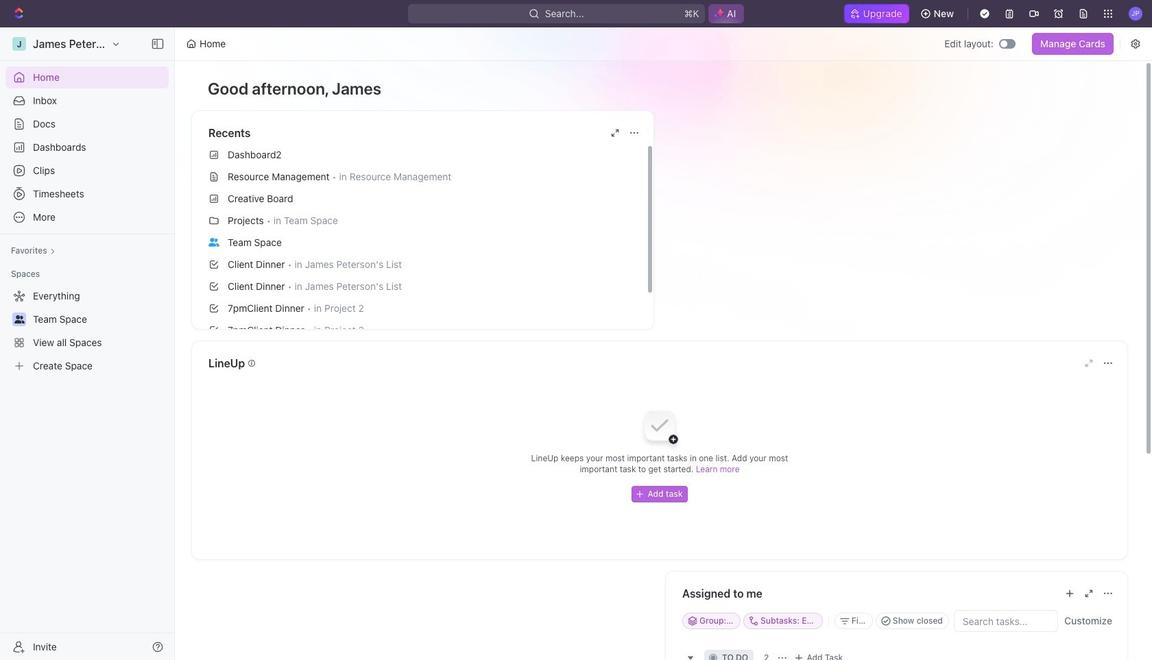 Task type: vqa. For each thing, say whether or not it's contained in the screenshot.
Tree
yes



Task type: locate. For each thing, give the bounding box(es) containing it.
0 vertical spatial user group image
[[209, 238, 220, 247]]

0 horizontal spatial user group image
[[14, 316, 24, 324]]

james peterson's workspace, , element
[[12, 37, 26, 51]]

user group image
[[209, 238, 220, 247], [14, 316, 24, 324]]

1 vertical spatial user group image
[[14, 316, 24, 324]]

1 horizontal spatial user group image
[[209, 238, 220, 247]]

tree
[[5, 285, 169, 377]]



Task type: describe. For each thing, give the bounding box(es) containing it.
Search tasks... text field
[[955, 611, 1058, 632]]

sidebar navigation
[[0, 27, 178, 661]]

user group image inside tree
[[14, 316, 24, 324]]

tree inside sidebar navigation
[[5, 285, 169, 377]]



